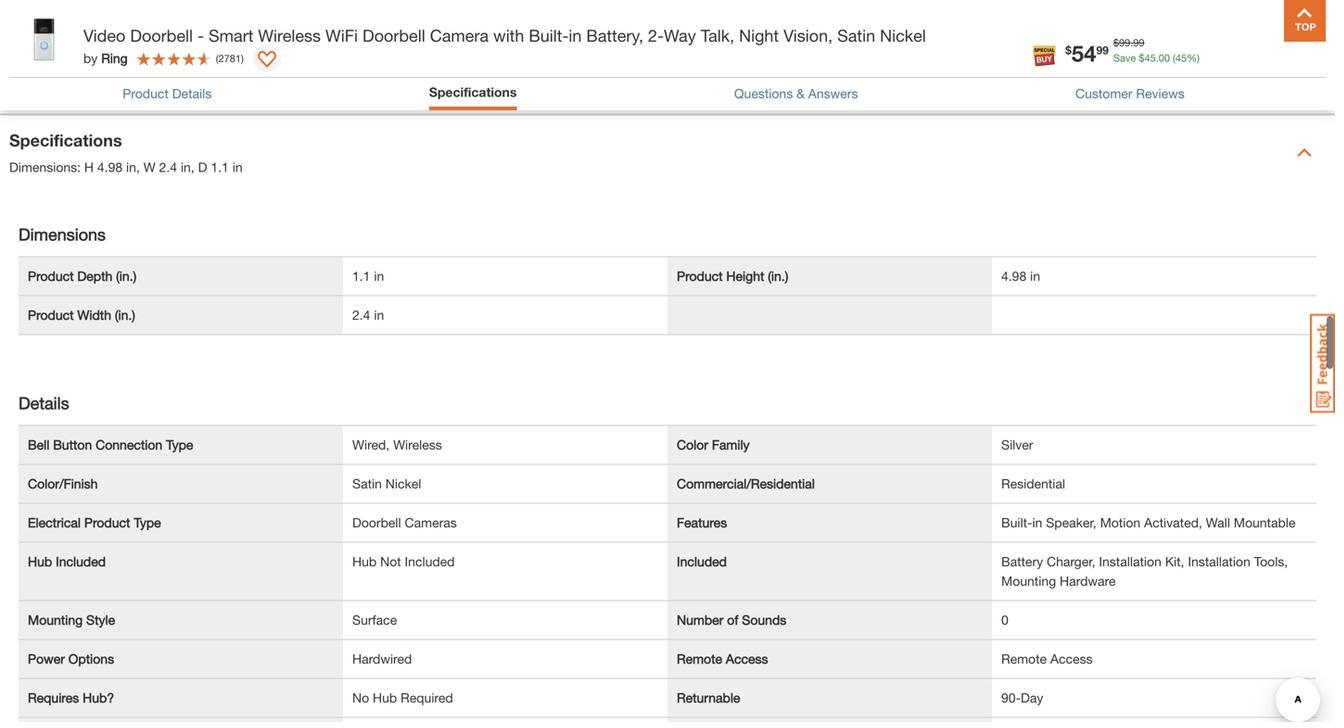 Task type: describe. For each thing, give the bounding box(es) containing it.
h
[[84, 159, 94, 175]]

product for product depth (in.)
[[28, 268, 74, 284]]

not
[[380, 554, 401, 569]]

sounds
[[742, 612, 787, 628]]

activated,
[[1144, 515, 1203, 530]]

caret image
[[1297, 145, 1312, 160]]

product width (in.)
[[28, 307, 135, 322]]

1 remote access from the left
[[677, 651, 768, 667]]

return policy link
[[60, 24, 138, 39]]

2.4 in
[[352, 307, 384, 322]]

requires
[[28, 690, 79, 705]]

wired,
[[352, 437, 390, 452]]

night
[[739, 26, 779, 45]]

silver
[[1001, 437, 1033, 452]]

save
[[1114, 52, 1136, 64]]

specifications for specifications dimensions: h 4.98 in , w 2.4 in , d 1.1 in
[[9, 130, 122, 150]]

2 remote from the left
[[1001, 651, 1047, 667]]

wifi
[[326, 26, 358, 45]]

2 access from the left
[[1051, 651, 1093, 667]]

with
[[493, 26, 524, 45]]

doorbell cameras
[[352, 515, 457, 530]]

surface
[[352, 612, 397, 628]]

doorbell left -
[[130, 26, 193, 45]]

specifications for specifications
[[429, 84, 517, 100]]

1 horizontal spatial details
[[172, 86, 212, 101]]

built-in speaker, motion activated, wall mountable
[[1001, 515, 1296, 530]]

color family
[[677, 437, 750, 452]]

1 horizontal spatial satin
[[837, 26, 875, 45]]

motion
[[1100, 515, 1141, 530]]

90-
[[1001, 690, 1021, 705]]

product image image
[[14, 9, 74, 70]]

0 vertical spatial .
[[1131, 37, 1133, 49]]

residential
[[1001, 476, 1065, 491]]

0 horizontal spatial nickel
[[386, 476, 421, 491]]

1 included from the left
[[56, 554, 106, 569]]

answers
[[808, 86, 858, 101]]

2 45 from the left
[[1176, 52, 1187, 64]]

)
[[241, 52, 244, 64]]

0 vertical spatial wireless
[[258, 26, 321, 45]]

electrical
[[28, 515, 81, 530]]

return
[[60, 24, 99, 39]]

camera
[[430, 26, 489, 45]]

returnable
[[677, 690, 740, 705]]

bell
[[28, 437, 49, 452]]

2781
[[218, 52, 241, 64]]

commercial/residential
[[677, 476, 815, 491]]

( 2781 )
[[216, 52, 244, 64]]

mounting inside battery charger, installation kit, installation tools, mounting hardware
[[1001, 573, 1056, 589]]

1 vertical spatial details
[[19, 393, 69, 413]]

1 horizontal spatial wireless
[[393, 437, 442, 452]]

electrical product type
[[28, 515, 161, 530]]

1 vertical spatial 4.98
[[1001, 268, 1027, 284]]

kit,
[[1165, 554, 1185, 569]]

$ 99 . 99 save $ 45 . 00 ( 45 %)
[[1114, 37, 1200, 64]]

$ 54 99
[[1066, 40, 1109, 66]]

hub not included
[[352, 554, 455, 569]]

wall
[[1206, 515, 1230, 530]]

dimensions
[[19, 224, 106, 244]]

hub right no
[[373, 690, 397, 705]]

-
[[198, 26, 204, 45]]

video
[[83, 26, 126, 45]]

tools,
[[1254, 554, 1288, 569]]

0 vertical spatial nickel
[[880, 26, 926, 45]]

2-
[[648, 26, 664, 45]]

no hub required
[[352, 690, 453, 705]]

%)
[[1187, 52, 1200, 64]]

2 remote access from the left
[[1001, 651, 1093, 667]]

return policy
[[60, 24, 138, 39]]

3 included from the left
[[677, 554, 727, 569]]

power
[[28, 651, 65, 667]]

width
[[77, 307, 111, 322]]

satin nickel
[[352, 476, 421, 491]]

options
[[68, 651, 114, 667]]

power options
[[28, 651, 114, 667]]

1 access from the left
[[726, 651, 768, 667]]

0 horizontal spatial satin
[[352, 476, 382, 491]]

style
[[86, 612, 115, 628]]

height
[[726, 268, 764, 284]]

product for product details
[[123, 86, 169, 101]]

button
[[53, 437, 92, 452]]

$ for 54
[[1066, 44, 1072, 57]]

specifications dimensions: h 4.98 in , w 2.4 in , d 1.1 in
[[9, 130, 243, 175]]

video doorbell - smart wireless wifi doorbell camera with built-in battery, 2-way talk, night vision, satin nickel
[[83, 26, 926, 45]]

bell button connection type
[[28, 437, 193, 452]]

by ring
[[83, 51, 128, 66]]

1 horizontal spatial .
[[1156, 52, 1159, 64]]

hardware
[[1060, 573, 1116, 589]]

2 horizontal spatial 99
[[1133, 37, 1145, 49]]

product height (in.)
[[677, 268, 788, 284]]

2 , from the left
[[191, 159, 194, 175]]

1 45 from the left
[[1145, 52, 1156, 64]]

smart
[[209, 26, 253, 45]]

mountable
[[1234, 515, 1296, 530]]

connection
[[96, 437, 162, 452]]

battery charger, installation kit, installation tools, mounting hardware
[[1001, 554, 1288, 589]]

0 horizontal spatial type
[[134, 515, 161, 530]]

customer reviews
[[1076, 86, 1185, 101]]

charger,
[[1047, 554, 1096, 569]]



Task type: vqa. For each thing, say whether or not it's contained in the screenshot.
the Cart link
no



Task type: locate. For each thing, give the bounding box(es) containing it.
0 vertical spatial satin
[[837, 26, 875, 45]]

access down the of
[[726, 651, 768, 667]]

doorbell down satin nickel
[[352, 515, 401, 530]]

0 horizontal spatial 99
[[1097, 44, 1109, 57]]

1 horizontal spatial 4.98
[[1001, 268, 1027, 284]]

built- right 'with'
[[529, 26, 569, 45]]

type down the connection
[[134, 515, 161, 530]]

. right save
[[1156, 52, 1159, 64]]

doorbell
[[130, 26, 193, 45], [363, 26, 425, 45], [352, 515, 401, 530]]

built-
[[529, 26, 569, 45], [1001, 515, 1033, 530]]

ring
[[101, 51, 128, 66]]

2 included from the left
[[405, 554, 455, 569]]

1 horizontal spatial included
[[405, 554, 455, 569]]

no
[[352, 690, 369, 705]]

1.1 inside specifications dimensions: h 4.98 in , w 2.4 in , d 1.1 in
[[211, 159, 229, 175]]

0 horizontal spatial included
[[56, 554, 106, 569]]

0 horizontal spatial 45
[[1145, 52, 1156, 64]]

hub included
[[28, 554, 106, 569]]

0 vertical spatial 1.1
[[211, 159, 229, 175]]

hardwired
[[352, 651, 412, 667]]

product details
[[123, 86, 212, 101]]

0 horizontal spatial wireless
[[258, 26, 321, 45]]

, left 'w'
[[136, 159, 140, 175]]

talk,
[[701, 26, 734, 45]]

0 horizontal spatial access
[[726, 651, 768, 667]]

, left the d
[[191, 159, 194, 175]]

type
[[166, 437, 193, 452], [134, 515, 161, 530]]

2.4 inside specifications dimensions: h 4.98 in , w 2.4 in , d 1.1 in
[[159, 159, 177, 175]]

included down features
[[677, 554, 727, 569]]

(in.) right height
[[768, 268, 788, 284]]

d
[[198, 159, 207, 175]]

0 horizontal spatial .
[[1131, 37, 1133, 49]]

(in.) for product depth (in.)
[[116, 268, 137, 284]]

(in.) right width
[[115, 307, 135, 322]]

vision,
[[784, 26, 833, 45]]

top button
[[1284, 0, 1326, 42]]

product right electrical
[[84, 515, 130, 530]]

mounting style
[[28, 612, 115, 628]]

0 horizontal spatial 1.1
[[211, 159, 229, 175]]

color/finish
[[28, 476, 98, 491]]

0 vertical spatial specifications
[[429, 84, 517, 100]]

hub down electrical
[[28, 554, 52, 569]]

questions & answers button
[[734, 84, 858, 103], [734, 84, 858, 103]]

product details button
[[123, 84, 212, 103], [123, 84, 212, 103]]

1 horizontal spatial type
[[166, 437, 193, 452]]

1 horizontal spatial installation
[[1188, 554, 1251, 569]]

hub?
[[83, 690, 114, 705]]

0 horizontal spatial built-
[[529, 26, 569, 45]]

display image
[[258, 51, 276, 70]]

battery
[[1001, 554, 1043, 569]]

remote access up the "day"
[[1001, 651, 1093, 667]]

satin right vision,
[[837, 26, 875, 45]]

details down -
[[172, 86, 212, 101]]

hub
[[28, 554, 52, 569], [352, 554, 377, 569], [373, 690, 397, 705]]

1.1 in
[[352, 268, 384, 284]]

specifications
[[429, 84, 517, 100], [9, 130, 122, 150]]

product left width
[[28, 307, 74, 322]]

feedback link image
[[1310, 313, 1335, 414]]

1 vertical spatial 2.4
[[352, 307, 370, 322]]

satin
[[837, 26, 875, 45], [352, 476, 382, 491]]

included
[[56, 554, 106, 569], [405, 554, 455, 569], [677, 554, 727, 569]]

0
[[1001, 612, 1009, 628]]

questions & answers
[[734, 86, 858, 101]]

specifications inside specifications dimensions: h 4.98 in , w 2.4 in , d 1.1 in
[[9, 130, 122, 150]]

battery,
[[586, 26, 644, 45]]

product depth (in.)
[[28, 268, 137, 284]]

1 horizontal spatial 1.1
[[352, 268, 370, 284]]

$ left save
[[1066, 44, 1072, 57]]

0 horizontal spatial 2.4
[[159, 159, 177, 175]]

$ up save
[[1114, 37, 1119, 49]]

number
[[677, 612, 724, 628]]

90-day
[[1001, 690, 1044, 705]]

cameras
[[405, 515, 457, 530]]

type right the connection
[[166, 437, 193, 452]]

0 horizontal spatial remote access
[[677, 651, 768, 667]]

2.4 right 'w'
[[159, 159, 177, 175]]

0 vertical spatial 2.4
[[159, 159, 177, 175]]

remote
[[677, 651, 722, 667], [1001, 651, 1047, 667]]

0 horizontal spatial details
[[19, 393, 69, 413]]

1 ( from the left
[[1173, 52, 1176, 64]]

specifications up dimensions:
[[9, 130, 122, 150]]

1.1 right the d
[[211, 159, 229, 175]]

product for product height (in.)
[[677, 268, 723, 284]]

included down electrical product type
[[56, 554, 106, 569]]

1 horizontal spatial access
[[1051, 651, 1093, 667]]

45
[[1145, 52, 1156, 64], [1176, 52, 1187, 64]]

access down hardware
[[1051, 651, 1093, 667]]

( left )
[[216, 52, 218, 64]]

1.1
[[211, 159, 229, 175], [352, 268, 370, 284]]

1 horizontal spatial (
[[1173, 52, 1176, 64]]

doorbell right wifi
[[363, 26, 425, 45]]

1 horizontal spatial specifications
[[429, 84, 517, 100]]

1 vertical spatial nickel
[[386, 476, 421, 491]]

0 horizontal spatial installation
[[1099, 554, 1162, 569]]

customer
[[1076, 86, 1133, 101]]

1 horizontal spatial remote access
[[1001, 651, 1093, 667]]

0 horizontal spatial 4.98
[[97, 159, 123, 175]]

(in.) right depth
[[116, 268, 137, 284]]

color
[[677, 437, 708, 452]]

1 vertical spatial specifications
[[9, 130, 122, 150]]

specifications down 'camera'
[[429, 84, 517, 100]]

mounting up "power"
[[28, 612, 83, 628]]

1 vertical spatial wireless
[[393, 437, 442, 452]]

w
[[143, 159, 156, 175]]

2.4 down '1.1 in'
[[352, 307, 370, 322]]

1 installation from the left
[[1099, 554, 1162, 569]]

product for product width (in.)
[[28, 307, 74, 322]]

policy
[[103, 24, 138, 39]]

access
[[726, 651, 768, 667], [1051, 651, 1093, 667]]

4.98 inside specifications dimensions: h 4.98 in , w 2.4 in , d 1.1 in
[[97, 159, 123, 175]]

product down the ring in the left top of the page
[[123, 86, 169, 101]]

included down cameras at bottom
[[405, 554, 455, 569]]

1 vertical spatial mounting
[[28, 612, 83, 628]]

1 horizontal spatial $
[[1114, 37, 1119, 49]]

depth
[[77, 268, 112, 284]]

installation down motion
[[1099, 554, 1162, 569]]

1 horizontal spatial 99
[[1119, 37, 1131, 49]]

installation down the wall
[[1188, 554, 1251, 569]]

hub left the 'not'
[[352, 554, 377, 569]]

product down the dimensions
[[28, 268, 74, 284]]

1 horizontal spatial mounting
[[1001, 573, 1056, 589]]

1 vertical spatial .
[[1156, 52, 1159, 64]]

mounting
[[1001, 573, 1056, 589], [28, 612, 83, 628]]

1 horizontal spatial nickel
[[880, 26, 926, 45]]

&
[[797, 86, 805, 101]]

remote access down number of sounds
[[677, 651, 768, 667]]

(in.)
[[116, 268, 137, 284], [768, 268, 788, 284], [115, 307, 135, 322]]

2 installation from the left
[[1188, 554, 1251, 569]]

reviews
[[1136, 86, 1185, 101]]

0 horizontal spatial ,
[[136, 159, 140, 175]]

remote access
[[677, 651, 768, 667], [1001, 651, 1093, 667]]

installation
[[1099, 554, 1162, 569], [1188, 554, 1251, 569]]

customer reviews button
[[1076, 84, 1185, 103], [1076, 84, 1185, 103]]

2.4
[[159, 159, 177, 175], [352, 307, 370, 322]]

1 horizontal spatial 45
[[1176, 52, 1187, 64]]

day
[[1021, 690, 1044, 705]]

0 vertical spatial mounting
[[1001, 573, 1056, 589]]

1 remote from the left
[[677, 651, 722, 667]]

2 horizontal spatial included
[[677, 554, 727, 569]]

45 left 00
[[1145, 52, 1156, 64]]

satin down wired,
[[352, 476, 382, 491]]

remote down number
[[677, 651, 722, 667]]

remote up 90-day
[[1001, 651, 1047, 667]]

0 horizontal spatial remote
[[677, 651, 722, 667]]

0 horizontal spatial (
[[216, 52, 218, 64]]

family
[[712, 437, 750, 452]]

$ inside $ 54 99
[[1066, 44, 1072, 57]]

1 horizontal spatial built-
[[1001, 515, 1033, 530]]

1.1 up 2.4 in
[[352, 268, 370, 284]]

1 horizontal spatial 2.4
[[352, 307, 370, 322]]

required
[[401, 690, 453, 705]]

wireless right wired,
[[393, 437, 442, 452]]

$ right save
[[1139, 52, 1145, 64]]

details up bell
[[19, 393, 69, 413]]

1 horizontal spatial remote
[[1001, 651, 1047, 667]]

( right 00
[[1173, 52, 1176, 64]]

product left height
[[677, 268, 723, 284]]

99 inside $ 54 99
[[1097, 44, 1109, 57]]

hub for hub included
[[28, 554, 52, 569]]

4.98 in
[[1001, 268, 1040, 284]]

wireless up display image
[[258, 26, 321, 45]]

1 vertical spatial type
[[134, 515, 161, 530]]

2 ( from the left
[[216, 52, 218, 64]]

wired, wireless
[[352, 437, 442, 452]]

1 , from the left
[[136, 159, 140, 175]]

number of sounds
[[677, 612, 787, 628]]

( inside $ 99 . 99 save $ 45 . 00 ( 45 %)
[[1173, 52, 1176, 64]]

0 vertical spatial 4.98
[[97, 159, 123, 175]]

0 vertical spatial type
[[166, 437, 193, 452]]

of
[[727, 612, 738, 628]]

1 horizontal spatial ,
[[191, 159, 194, 175]]

0 horizontal spatial mounting
[[28, 612, 83, 628]]

0 horizontal spatial $
[[1066, 44, 1072, 57]]

. up save
[[1131, 37, 1133, 49]]

1 vertical spatial built-
[[1001, 515, 1033, 530]]

45 right 00
[[1176, 52, 1187, 64]]

hub for hub not included
[[352, 554, 377, 569]]

2 horizontal spatial $
[[1139, 52, 1145, 64]]

,
[[136, 159, 140, 175], [191, 159, 194, 175]]

by
[[83, 51, 98, 66]]

questions
[[734, 86, 793, 101]]

54
[[1072, 40, 1097, 66]]

$ for 99
[[1114, 37, 1119, 49]]

(in.) for product width (in.)
[[115, 307, 135, 322]]

00
[[1159, 52, 1170, 64]]

dimensions:
[[9, 159, 81, 175]]

features
[[677, 515, 727, 530]]

mounting down battery
[[1001, 573, 1056, 589]]

0 vertical spatial details
[[172, 86, 212, 101]]

built- up battery
[[1001, 515, 1033, 530]]

0 horizontal spatial specifications
[[9, 130, 122, 150]]

1 vertical spatial 1.1
[[352, 268, 370, 284]]

specifications button
[[429, 83, 517, 106], [429, 83, 517, 102]]

0 vertical spatial built-
[[529, 26, 569, 45]]

1 vertical spatial satin
[[352, 476, 382, 491]]

(in.) for product height (in.)
[[768, 268, 788, 284]]

way
[[664, 26, 696, 45]]



